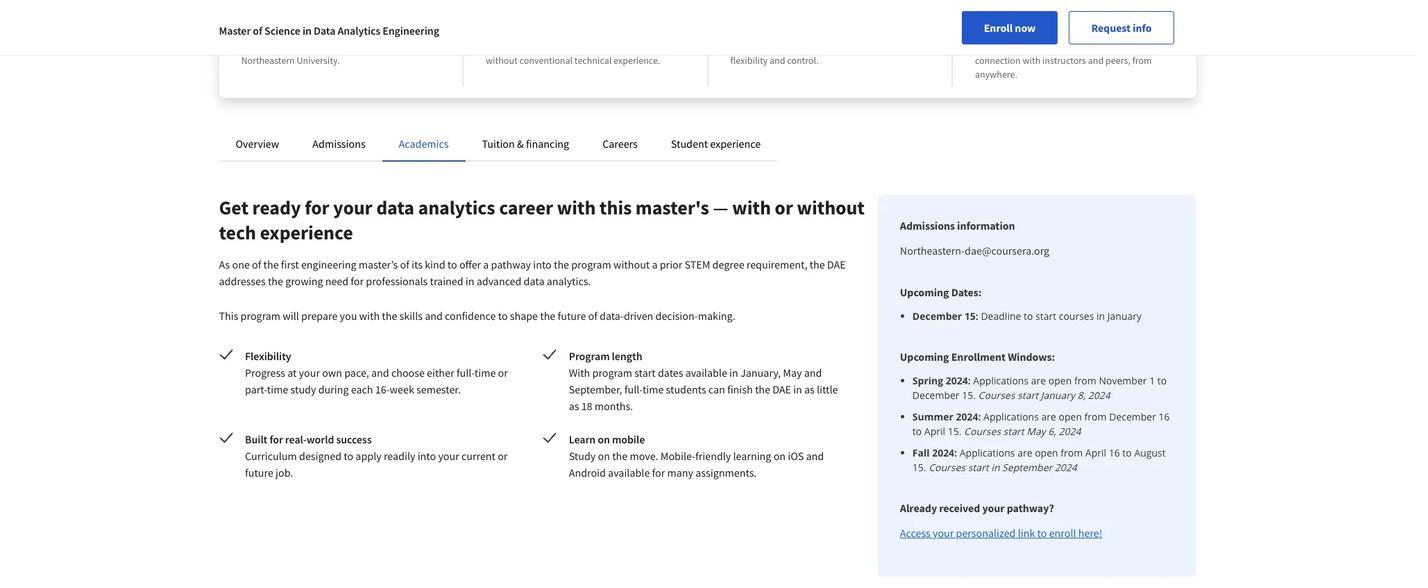 Task type: vqa. For each thing, say whether or not it's contained in the screenshot.
are in Applications are open from April 16 to August 15.
yes



Task type: locate. For each thing, give the bounding box(es) containing it.
2024 right 8,
[[1088, 389, 1110, 402]]

data up the master's
[[376, 195, 414, 220]]

december down upcoming dates:
[[913, 310, 962, 323]]

open for 8,
[[1049, 374, 1072, 387]]

2024 down 6,
[[1055, 461, 1077, 474]]

1 horizontal spatial data
[[524, 274, 544, 288]]

1 vertical spatial 2024:
[[956, 410, 981, 423]]

0 vertical spatial without
[[486, 54, 518, 67]]

january left 8,
[[1041, 389, 1075, 402]]

time
[[475, 366, 496, 380], [267, 382, 288, 396], [643, 382, 664, 396]]

1 vertical spatial engineering
[[301, 258, 356, 271]]

flexibility progress at your own pace, and choose either full-time or part-time study during each 16-week semester.
[[245, 349, 508, 396]]

on
[[1066, 40, 1077, 53], [598, 432, 610, 446], [598, 449, 610, 463], [774, 449, 786, 463]]

summer
[[913, 410, 954, 423]]

2024: right summer on the bottom of the page
[[956, 410, 981, 423]]

1 list item from the top
[[913, 309, 1174, 323]]

in left little
[[793, 382, 802, 396]]

are inside applications are open from december 16 to april 15.
[[1041, 410, 1056, 423]]

0 vertical spatial april
[[924, 425, 945, 438]]

2 vertical spatial open
[[1035, 446, 1058, 459]]

available up the 'can'
[[685, 366, 727, 380]]

engineering inside as one of the first engineering master's of its kind to offer a pathway into the program without a prior stem degree requirement, the dae addresses the growing need for professionals trained in advanced data analytics.
[[301, 258, 356, 271]]

list item containing december 15:
[[913, 309, 1174, 323]]

into right readily
[[418, 449, 436, 463]]

program left the will
[[241, 309, 280, 323]]

1 upcoming from the top
[[900, 285, 949, 299]]

1 vertical spatial upcoming
[[900, 350, 949, 364]]

1 vertical spatial open
[[1059, 410, 1082, 423]]

8,
[[1078, 389, 1086, 402]]

are up 6,
[[1041, 410, 1056, 423]]

available
[[685, 366, 727, 380], [608, 466, 650, 480]]

0 horizontal spatial at
[[287, 366, 297, 380]]

or right either
[[498, 366, 508, 380]]

2024 right 6,
[[1059, 425, 1081, 438]]

1 vertical spatial available
[[608, 466, 650, 480]]

1 horizontal spatial at
[[393, 40, 401, 53]]

1 vertical spatial full-
[[625, 382, 643, 396]]

with right —
[[732, 195, 771, 220]]

2 a from the left
[[652, 258, 658, 271]]

2024:
[[946, 374, 971, 387], [956, 410, 981, 423], [932, 446, 957, 459]]

analytics.
[[547, 274, 591, 288]]

list item down courses start january 8, 2024
[[913, 410, 1174, 439]]

2024: right spring
[[946, 374, 971, 387]]

full- inside program length with program start dates available in january, may and september, full-time students can finish the dae in as little as 18 months.
[[625, 382, 643, 396]]

list item containing spring 2024:
[[913, 373, 1174, 403]]

applications for may
[[984, 410, 1039, 423]]

from for december
[[1085, 410, 1107, 423]]

1 horizontal spatial dae
[[827, 258, 846, 271]]

december down november
[[1109, 410, 1156, 423]]

0 vertical spatial may
[[783, 366, 802, 380]]

into inside as one of the first engineering master's of its kind to offer a pathway into the program without a prior stem degree requirement, the dae addresses the growing need for professionals trained in advanced data analytics.
[[533, 258, 552, 271]]

the down first
[[268, 274, 283, 288]]

open down 6,
[[1035, 446, 1058, 459]]

upcoming left dates:
[[900, 285, 949, 299]]

1 horizontal spatial experience
[[710, 137, 761, 151]]

december inside applications are open from december 16 to april 15.
[[1109, 410, 1156, 423]]

data
[[376, 195, 414, 220], [524, 274, 544, 288]]

full- up months.
[[625, 382, 643, 396]]

pay-
[[731, 40, 748, 53]]

0 horizontal spatial time
[[267, 382, 288, 396]]

1 vertical spatial admissions
[[900, 219, 955, 233]]

1 vertical spatial experience
[[260, 220, 353, 245]]

months.
[[595, 399, 633, 413]]

tuition & financing
[[482, 137, 569, 151]]

time down the progress
[[267, 382, 288, 396]]

0 horizontal spatial april
[[924, 425, 945, 438]]

16 inside applications are open from december 16 to april 15.
[[1159, 410, 1170, 423]]

dae inside program length with program start dates available in january, may and september, full-time students can finish the dae in as little as 18 months.
[[773, 382, 791, 396]]

assignments.
[[696, 466, 757, 480]]

15. inside applications are open from november 1 to december 15.
[[962, 389, 976, 402]]

0 horizontal spatial without
[[486, 54, 518, 67]]

without inside hassle-free pathways for learners with or without conventional technical experience.
[[486, 54, 518, 67]]

2024: right fall
[[932, 446, 957, 459]]

or up experience.
[[642, 40, 651, 53]]

confidence
[[445, 309, 496, 323]]

from down 8,
[[1085, 410, 1107, 423]]

2 vertical spatial without
[[614, 258, 650, 271]]

real-
[[285, 432, 307, 446]]

1 vertical spatial without
[[797, 195, 865, 220]]

the left skills
[[382, 309, 397, 323]]

1 vertical spatial degree
[[713, 258, 744, 271]]

dae
[[827, 258, 846, 271], [773, 382, 791, 396]]

2 upcoming from the top
[[900, 350, 949, 364]]

of left data-
[[588, 309, 597, 323]]

into
[[533, 258, 552, 271], [418, 449, 436, 463]]

program inside as one of the first engineering master's of its kind to offer a pathway into the program without a prior stem degree requirement, the dae addresses the growing need for professionals trained in advanced data analytics.
[[571, 258, 611, 271]]

with down videos,
[[1023, 54, 1041, 67]]

your
[[333, 195, 372, 220], [299, 366, 320, 380], [438, 449, 459, 463], [982, 501, 1005, 515], [933, 526, 954, 540]]

2 vertical spatial 15.
[[913, 461, 926, 474]]

4 list item from the top
[[913, 446, 1174, 475]]

0 vertical spatial upcoming
[[900, 285, 949, 299]]

shape
[[510, 309, 538, 323]]

1 vertical spatial as
[[569, 399, 579, 413]]

applications up courses start may 6, 2024
[[984, 410, 1039, 423]]

1 vertical spatial applications
[[984, 410, 1039, 423]]

2024
[[1088, 389, 1110, 402], [1059, 425, 1081, 438], [1055, 461, 1077, 474]]

prior
[[660, 258, 682, 271]]

1 horizontal spatial a
[[652, 258, 658, 271]]

2 horizontal spatial without
[[797, 195, 865, 220]]

as
[[219, 258, 230, 271]]

get
[[219, 195, 248, 220]]

and down "go"
[[770, 54, 785, 67]]

to
[[448, 258, 457, 271], [498, 309, 508, 323], [1024, 310, 1033, 323], [1158, 374, 1167, 387], [913, 425, 922, 438], [1123, 446, 1132, 459], [344, 449, 353, 463], [1037, 526, 1047, 540]]

open inside applications are open from november 1 to december 15.
[[1049, 374, 1072, 387]]

applications down enrollment
[[973, 374, 1029, 387]]

engineering
[[307, 21, 377, 38], [301, 258, 356, 271]]

upcoming dates:
[[900, 285, 982, 299]]

many
[[667, 466, 693, 480]]

1 vertical spatial at
[[287, 366, 297, 380]]

from right peers,
[[1132, 54, 1152, 67]]

time for september,
[[643, 382, 664, 396]]

dates:
[[951, 285, 982, 299]]

start up already received your pathway? in the right bottom of the page
[[968, 461, 989, 474]]

as left little
[[804, 382, 815, 396]]

1 horizontal spatial 16
[[1159, 410, 1170, 423]]

start for fall 2024:
[[968, 461, 989, 474]]

1 vertical spatial engineering
[[343, 40, 391, 53]]

either
[[427, 366, 454, 380]]

access your personalized link to enroll here! link
[[900, 526, 1102, 540]]

the up analytics.
[[554, 258, 569, 271]]

1 horizontal spatial into
[[533, 258, 552, 271]]

engineering inside accredited engineering degree offered by the college of engineering at northeastern university.
[[343, 40, 391, 53]]

pay-as-you-go tuition, allowing for complete flexibility and control.
[[731, 40, 910, 67]]

full- right either
[[457, 366, 475, 380]]

16 up august
[[1159, 410, 1170, 423]]

open for 6,
[[1059, 410, 1082, 423]]

0 horizontal spatial 16
[[1109, 446, 1120, 459]]

kind
[[425, 258, 445, 271]]

1 vertical spatial are
[[1041, 410, 1056, 423]]

16 left august
[[1109, 446, 1120, 459]]

readily
[[384, 449, 415, 463]]

applications
[[973, 374, 1029, 387], [984, 410, 1039, 423], [960, 446, 1015, 459]]

to inside applications are open from april 16 to august 15.
[[1123, 446, 1132, 459]]

0 vertical spatial applications
[[973, 374, 1029, 387]]

open inside applications are open from december 16 to april 15.
[[1059, 410, 1082, 423]]

2 vertical spatial 2024
[[1055, 461, 1077, 474]]

in right courses
[[1097, 310, 1105, 323]]

upcoming for upcoming enrollment windows:
[[900, 350, 949, 364]]

0 vertical spatial as
[[804, 382, 815, 396]]

your inside flexibility progress at your own pace, and choose either full-time or part-time study during each 16-week semester.
[[299, 366, 320, 380]]

open inside applications are open from april 16 to august 15.
[[1035, 446, 1058, 459]]

list item containing fall 2024:
[[913, 446, 1174, 475]]

and inside the pay-as-you-go tuition, allowing for complete flexibility and control.
[[770, 54, 785, 67]]

in
[[303, 24, 312, 37], [466, 274, 474, 288], [1097, 310, 1105, 323], [730, 366, 738, 380], [793, 382, 802, 396], [991, 461, 1000, 474]]

applications are open from november 1 to december 15.
[[913, 374, 1167, 402]]

15. inside applications are open from december 16 to april 15.
[[948, 425, 962, 438]]

master's
[[359, 258, 398, 271]]

1 vertical spatial dae
[[773, 382, 791, 396]]

in up finish
[[730, 366, 738, 380]]

1 horizontal spatial april
[[1085, 446, 1106, 459]]

1 vertical spatial 15.
[[948, 425, 962, 438]]

or inside hassle-free pathways for learners with or without conventional technical experience.
[[642, 40, 651, 53]]

0 vertical spatial 2024
[[1088, 389, 1110, 402]]

one
[[232, 258, 250, 271]]

0 horizontal spatial admissions
[[313, 137, 366, 151]]

or inside with or without tech experience
[[775, 195, 793, 220]]

and right ios
[[806, 449, 824, 463]]

1 horizontal spatial future
[[558, 309, 586, 323]]

courses down the summer 2024:
[[964, 425, 1001, 438]]

for inside learn on mobile study on the move. mobile-friendly learning on ios and android available for many assignments.
[[652, 466, 665, 480]]

to left august
[[1123, 446, 1132, 459]]

for right the allowing on the right
[[858, 40, 870, 53]]

personalized
[[956, 526, 1016, 540]]

start for summer 2024:
[[1003, 425, 1024, 438]]

for inside "built for real-world success curriculum designed to apply readily into your current or future job."
[[270, 432, 283, 446]]

2 vertical spatial courses
[[929, 461, 965, 474]]

courses
[[978, 389, 1015, 402], [964, 425, 1001, 438], [929, 461, 965, 474]]

finish
[[727, 382, 753, 396]]

in inside as one of the first engineering master's of its kind to offer a pathway into the program without a prior stem degree requirement, the dae addresses the growing need for professionals trained in advanced data analytics.
[[466, 274, 474, 288]]

student
[[671, 137, 708, 151]]

2 vertical spatial are
[[1018, 446, 1032, 459]]

april down summer on the bottom of the page
[[924, 425, 945, 438]]

courses for spring 2024:
[[978, 389, 1015, 402]]

2 list item from the top
[[913, 373, 1174, 403]]

0 vertical spatial degree
[[380, 21, 421, 38]]

current
[[462, 449, 496, 463]]

your up study
[[299, 366, 320, 380]]

growing
[[285, 274, 323, 288]]

16 for december
[[1159, 410, 1170, 423]]

courses down fall 2024:
[[929, 461, 965, 474]]

for up curriculum
[[270, 432, 283, 446]]

offered
[[241, 40, 271, 53]]

1 vertical spatial may
[[1027, 425, 1046, 438]]

time inside program length with program start dates available in january, may and september, full-time students can finish the dae in as little as 18 months.
[[643, 382, 664, 396]]

0 horizontal spatial 15.
[[913, 461, 926, 474]]

learners
[[588, 40, 621, 53]]

program down length
[[592, 366, 632, 380]]

0 vertical spatial courses
[[978, 389, 1015, 402]]

your right "access"
[[933, 526, 954, 540]]

1 vertical spatial january
[[1041, 389, 1075, 402]]

from inside applications are open from december 16 to april 15.
[[1085, 410, 1107, 423]]

0 horizontal spatial a
[[483, 258, 489, 271]]

with inside 100% online lecture videos, hands-on projects and connection with instructors and peers, from anywhere.
[[1023, 54, 1041, 67]]

from for november
[[1074, 374, 1097, 387]]

for up technical
[[574, 40, 586, 53]]

as left 18
[[569, 399, 579, 413]]

0 horizontal spatial degree
[[380, 21, 421, 38]]

0 vertical spatial 2024:
[[946, 374, 971, 387]]

from inside applications are open from april 16 to august 15.
[[1061, 446, 1083, 459]]

dae right requirement,
[[827, 258, 846, 271]]

1 vertical spatial into
[[418, 449, 436, 463]]

advanced
[[477, 274, 522, 288]]

0 horizontal spatial january
[[1041, 389, 1075, 402]]

tuition & financing link
[[482, 137, 569, 151]]

&
[[517, 137, 524, 151]]

friendly
[[695, 449, 731, 463]]

january right courses
[[1108, 310, 1142, 323]]

available inside program length with program start dates available in january, may and september, full-time students can finish the dae in as little as 18 months.
[[685, 366, 727, 380]]

december down spring 2024:
[[913, 389, 960, 402]]

0 horizontal spatial full-
[[457, 366, 475, 380]]

with up experience.
[[622, 40, 640, 53]]

at inside flexibility progress at your own pace, and choose either full-time or part-time study during each 16-week semester.
[[287, 366, 297, 380]]

applications inside applications are open from november 1 to december 15.
[[973, 374, 1029, 387]]

and up 16-
[[371, 366, 389, 380]]

0 horizontal spatial experience
[[260, 220, 353, 245]]

2 horizontal spatial time
[[643, 382, 664, 396]]

without inside as one of the first engineering master's of its kind to offer a pathway into the program without a prior stem degree requirement, the dae addresses the growing need for professionals trained in advanced data analytics.
[[614, 258, 650, 271]]

or right current
[[498, 449, 508, 463]]

to inside applications are open from december 16 to april 15.
[[913, 425, 922, 438]]

ready
[[252, 195, 301, 220]]

may inside program length with program start dates available in january, may and september, full-time students can finish the dae in as little as 18 months.
[[783, 366, 802, 380]]

are inside applications are open from april 16 to august 15.
[[1018, 446, 1032, 459]]

and inside program length with program start dates available in january, may and september, full-time students can finish the dae in as little as 18 months.
[[804, 366, 822, 380]]

0 vertical spatial 16
[[1159, 410, 1170, 423]]

data down pathway
[[524, 274, 544, 288]]

from for april
[[1061, 446, 1083, 459]]

tuition
[[482, 137, 515, 151]]

1 horizontal spatial available
[[685, 366, 727, 380]]

of
[[253, 24, 262, 37], [333, 40, 341, 53], [252, 258, 261, 271], [400, 258, 409, 271], [588, 309, 597, 323]]

accredited
[[241, 21, 304, 38]]

of down master of science in data analytics engineering
[[333, 40, 341, 53]]

anywhere.
[[975, 68, 1018, 81]]

september
[[1002, 461, 1052, 474]]

0 vertical spatial engineering
[[307, 21, 377, 38]]

0 vertical spatial full-
[[457, 366, 475, 380]]

start up applications are open from december 16 to april 15. at the right of the page
[[1018, 389, 1038, 402]]

your left current
[[438, 449, 459, 463]]

0 vertical spatial program
[[571, 258, 611, 271]]

0 horizontal spatial into
[[418, 449, 436, 463]]

0 vertical spatial into
[[533, 258, 552, 271]]

0 vertical spatial open
[[1049, 374, 1072, 387]]

for inside hassle-free pathways for learners with or without conventional technical experience.
[[574, 40, 586, 53]]

courses for summer 2024:
[[964, 425, 1001, 438]]

this program will prepare you with the skills and confidence to shape the future of data-driven decision-making.
[[219, 309, 735, 323]]

engineering inside accredited engineering degree offered by the college of engineering at northeastern university.
[[307, 21, 377, 38]]

0 horizontal spatial data
[[376, 195, 414, 220]]

1 vertical spatial data
[[524, 274, 544, 288]]

future
[[558, 309, 586, 323], [245, 466, 273, 480]]

pathway
[[491, 258, 531, 271]]

for right need
[[351, 274, 364, 288]]

start down length
[[635, 366, 656, 380]]

0 vertical spatial data
[[376, 195, 414, 220]]

2 vertical spatial december
[[1109, 410, 1156, 423]]

program
[[571, 258, 611, 271], [241, 309, 280, 323], [592, 366, 632, 380]]

in left data
[[303, 24, 312, 37]]

0 vertical spatial available
[[685, 366, 727, 380]]

1 horizontal spatial may
[[1027, 425, 1046, 438]]

from up 8,
[[1074, 374, 1097, 387]]

1 horizontal spatial full-
[[625, 382, 643, 396]]

0 vertical spatial dae
[[827, 258, 846, 271]]

1 vertical spatial 16
[[1109, 446, 1120, 459]]

degree inside accredited engineering degree offered by the college of engineering at northeastern university.
[[380, 21, 421, 38]]

learn
[[569, 432, 596, 446]]

0 horizontal spatial available
[[608, 466, 650, 480]]

student experience
[[671, 137, 761, 151]]

a left prior
[[652, 258, 658, 271]]

to down success
[[344, 449, 353, 463]]

1 vertical spatial december
[[913, 389, 960, 402]]

on inside 100% online lecture videos, hands-on projects and connection with instructors and peers, from anywhere.
[[1066, 40, 1077, 53]]

16-
[[375, 382, 390, 396]]

to down summer on the bottom of the page
[[913, 425, 922, 438]]

3 list item from the top
[[913, 410, 1174, 439]]

start inside program length with program start dates available in january, may and september, full-time students can finish the dae in as little as 18 months.
[[635, 366, 656, 380]]

from inside applications are open from november 1 to december 15.
[[1074, 374, 1097, 387]]

dates
[[658, 366, 683, 380]]

1 horizontal spatial admissions
[[900, 219, 955, 233]]

flexibility
[[731, 54, 768, 67]]

open
[[1049, 374, 1072, 387], [1059, 410, 1082, 423], [1035, 446, 1058, 459]]

list item down 6,
[[913, 446, 1174, 475]]

at inside accredited engineering degree offered by the college of engineering at northeastern university.
[[393, 40, 401, 53]]

0 horizontal spatial may
[[783, 366, 802, 380]]

2024 for courses start may 6, 2024
[[1059, 425, 1081, 438]]

the inside program length with program start dates available in january, may and september, full-time students can finish the dae in as little as 18 months.
[[755, 382, 770, 396]]

15. up the summer 2024:
[[962, 389, 976, 402]]

experience up first
[[260, 220, 353, 245]]

open up courses start january 8, 2024
[[1049, 374, 1072, 387]]

a right offer
[[483, 258, 489, 271]]

are up courses start january 8, 2024
[[1031, 374, 1046, 387]]

15. inside applications are open from april 16 to august 15.
[[913, 461, 926, 474]]

16 inside applications are open from april 16 to august 15.
[[1109, 446, 1120, 459]]

to right "kind"
[[448, 258, 457, 271]]

1 vertical spatial courses
[[964, 425, 1001, 438]]

1 vertical spatial future
[[245, 466, 273, 480]]

1 horizontal spatial 15.
[[948, 425, 962, 438]]

2 vertical spatial applications
[[960, 446, 1015, 459]]

applications inside applications are open from april 16 to august 15.
[[960, 446, 1015, 459]]

may left 6,
[[1027, 425, 1046, 438]]

overview link
[[236, 137, 279, 151]]

open for september
[[1035, 446, 1058, 459]]

0 vertical spatial admissions
[[313, 137, 366, 151]]

or up requirement,
[[775, 195, 793, 220]]

0 horizontal spatial dae
[[773, 382, 791, 396]]

mobile-
[[661, 449, 695, 463]]

to inside as one of the first engineering master's of its kind to offer a pathway into the program without a prior stem degree requirement, the dae addresses the growing need for professionals trained in advanced data analytics.
[[448, 258, 457, 271]]

engineering down analytics
[[343, 40, 391, 53]]

future down curriculum
[[245, 466, 273, 480]]

courses for fall 2024:
[[929, 461, 965, 474]]

admissions
[[313, 137, 366, 151], [900, 219, 955, 233]]

applications are open from december 16 to april 15.
[[913, 410, 1170, 438]]

to right deadline
[[1024, 310, 1033, 323]]

list item up 'windows:'
[[913, 309, 1174, 323]]

online
[[1011, 21, 1048, 38]]

the inside accredited engineering degree offered by the college of engineering at northeastern university.
[[285, 40, 299, 53]]

1 vertical spatial april
[[1085, 446, 1106, 459]]

applications up courses start in september 2024
[[960, 446, 1015, 459]]

0 vertical spatial at
[[393, 40, 401, 53]]

with inside hassle-free pathways for learners with or without conventional technical experience.
[[622, 40, 640, 53]]

may right january,
[[783, 366, 802, 380]]

0 vertical spatial january
[[1108, 310, 1142, 323]]

are for january
[[1031, 374, 1046, 387]]

for inside as one of the first engineering master's of its kind to offer a pathway into the program without a prior stem degree requirement, the dae addresses the growing need for professionals trained in advanced data analytics.
[[351, 274, 364, 288]]

15. for courses start may 6, 2024
[[948, 425, 962, 438]]

control.
[[787, 54, 819, 67]]

15. for courses start january 8, 2024
[[962, 389, 976, 402]]

can
[[709, 382, 725, 396]]

and inside learn on mobile study on the move. mobile-friendly learning on ios and android available for many assignments.
[[806, 449, 824, 463]]

for inside the pay-as-you-go tuition, allowing for complete flexibility and control.
[[858, 40, 870, 53]]

upcoming enrollment windows:
[[900, 350, 1055, 364]]

fall 2024:
[[913, 446, 957, 459]]

start for spring 2024:
[[1018, 389, 1038, 402]]

list
[[906, 373, 1174, 475]]

deadline
[[981, 310, 1021, 323]]

applications inside applications are open from december 16 to april 15.
[[984, 410, 1039, 423]]

1 horizontal spatial january
[[1108, 310, 1142, 323]]

at
[[393, 40, 401, 53], [287, 366, 297, 380]]

financing
[[526, 137, 569, 151]]

are inside applications are open from november 1 to december 15.
[[1031, 374, 1046, 387]]

1 horizontal spatial degree
[[713, 258, 744, 271]]

the right by
[[285, 40, 299, 53]]

0 vertical spatial 15.
[[962, 389, 976, 402]]

the down mobile at the left of the page
[[612, 449, 628, 463]]

hassle-
[[486, 40, 516, 53]]

as-
[[748, 40, 760, 53]]

list item
[[913, 309, 1174, 323], [913, 373, 1174, 403], [913, 410, 1174, 439], [913, 446, 1174, 475]]

engineering
[[383, 24, 439, 37], [343, 40, 391, 53]]

with or without tech experience
[[219, 195, 865, 245]]

requirement,
[[747, 258, 807, 271]]

2 vertical spatial 2024:
[[932, 446, 957, 459]]

courses down enrollment
[[978, 389, 1015, 402]]

engineering right analytics
[[383, 24, 439, 37]]

upcoming
[[900, 285, 949, 299], [900, 350, 949, 364]]



Task type: describe. For each thing, give the bounding box(es) containing it.
to inside "built for real-world success curriculum designed to apply readily into your current or future job."
[[344, 449, 353, 463]]

first
[[281, 258, 299, 271]]

week
[[390, 382, 414, 396]]

master's
[[636, 195, 709, 220]]

own
[[322, 366, 342, 380]]

received
[[939, 501, 980, 515]]

admissions for admissions
[[313, 137, 366, 151]]

here!
[[1078, 526, 1102, 540]]

peers,
[[1106, 54, 1131, 67]]

to inside applications are open from november 1 to december 15.
[[1158, 374, 1167, 387]]

pathways
[[533, 40, 572, 53]]

of inside accredited engineering degree offered by the college of engineering at northeastern university.
[[333, 40, 341, 53]]

in left september
[[991, 461, 1000, 474]]

accredited engineering degree offered by the college of engineering at northeastern university.
[[241, 21, 421, 67]]

are for in
[[1018, 446, 1032, 459]]

careers
[[603, 137, 638, 151]]

to right link
[[1037, 526, 1047, 540]]

admissions information
[[900, 219, 1015, 233]]

full- inside flexibility progress at your own pace, and choose either full-time or part-time study during each 16-week semester.
[[457, 366, 475, 380]]

move.
[[630, 449, 658, 463]]

northeastern-
[[900, 244, 965, 258]]

—
[[713, 195, 728, 220]]

progress
[[245, 366, 285, 380]]

access
[[900, 526, 931, 540]]

skills
[[399, 309, 423, 323]]

100%
[[975, 21, 1008, 38]]

list containing spring 2024:
[[906, 373, 1174, 475]]

april inside applications are open from april 16 to august 15.
[[1085, 446, 1106, 459]]

will
[[283, 309, 299, 323]]

data-
[[600, 309, 624, 323]]

making.
[[698, 309, 735, 323]]

data
[[314, 24, 335, 37]]

program inside program length with program start dates available in january, may and september, full-time students can finish the dae in as little as 18 months.
[[592, 366, 632, 380]]

and right skills
[[425, 309, 443, 323]]

prepare
[[301, 309, 338, 323]]

study
[[569, 449, 596, 463]]

curriculum
[[245, 449, 297, 463]]

data inside as one of the first engineering master's of its kind to offer a pathway into the program without a prior stem degree requirement, the dae addresses the growing need for professionals trained in advanced data analytics.
[[524, 274, 544, 288]]

the left first
[[263, 258, 279, 271]]

to left shape
[[498, 309, 508, 323]]

into inside "built for real-world success curriculum designed to apply readily into your current or future job."
[[418, 449, 436, 463]]

0 horizontal spatial as
[[569, 399, 579, 413]]

1 a from the left
[[483, 258, 489, 271]]

on left ios
[[774, 449, 786, 463]]

with
[[569, 366, 590, 380]]

15:
[[965, 310, 978, 323]]

fall
[[913, 446, 930, 459]]

2024 for courses start january 8, 2024
[[1088, 389, 1110, 402]]

0 vertical spatial december
[[913, 310, 962, 323]]

your up the personalized
[[982, 501, 1005, 515]]

applications for january
[[973, 374, 1029, 387]]

18
[[581, 399, 592, 413]]

from inside 100% online lecture videos, hands-on projects and connection with instructors and peers, from anywhere.
[[1132, 54, 1152, 67]]

start left courses
[[1036, 310, 1056, 323]]

and inside flexibility progress at your own pace, and choose either full-time or part-time study during each 16-week semester.
[[371, 366, 389, 380]]

tuition,
[[790, 40, 820, 53]]

courses start january 8, 2024
[[978, 389, 1110, 402]]

conventional
[[520, 54, 573, 67]]

2024 for courses start in september 2024
[[1055, 461, 1077, 474]]

the inside learn on mobile study on the move. mobile-friendly learning on ios and android available for many assignments.
[[612, 449, 628, 463]]

may inside list
[[1027, 425, 1046, 438]]

addresses
[[219, 274, 266, 288]]

dae inside as one of the first engineering master's of its kind to offer a pathway into the program without a prior stem degree requirement, the dae addresses the growing need for professionals trained in advanced data analytics.
[[827, 258, 846, 271]]

technical
[[575, 54, 612, 67]]

student experience link
[[671, 137, 761, 151]]

hands-
[[1038, 40, 1066, 53]]

1 vertical spatial program
[[241, 309, 280, 323]]

built for real-world success curriculum designed to apply readily into your current or future job.
[[245, 432, 508, 480]]

are for may
[[1041, 410, 1056, 423]]

the right shape
[[540, 309, 555, 323]]

job.
[[276, 466, 293, 480]]

windows:
[[1008, 350, 1055, 364]]

stem
[[685, 258, 710, 271]]

applications for in
[[960, 446, 1015, 459]]

2024: for fall 2024:
[[932, 446, 957, 459]]

northeastern-dae@coursera.org
[[900, 244, 1050, 258]]

you
[[340, 309, 357, 323]]

upcoming for upcoming dates:
[[900, 285, 949, 299]]

time for or
[[267, 382, 288, 396]]

courses start may 6, 2024
[[964, 425, 1081, 438]]

by
[[273, 40, 283, 53]]

without inside with or without tech experience
[[797, 195, 865, 220]]

with right you
[[359, 309, 380, 323]]

0 vertical spatial future
[[558, 309, 586, 323]]

college
[[301, 40, 331, 53]]

degree inside as one of the first engineering master's of its kind to offer a pathway into the program without a prior stem degree requirement, the dae addresses the growing need for professionals trained in advanced data analytics.
[[713, 258, 744, 271]]

already
[[900, 501, 937, 515]]

your inside "built for real-world success curriculum designed to apply readily into your current or future job."
[[438, 449, 459, 463]]

100% online lecture videos, hands-on projects and connection with instructors and peers, from anywhere.
[[975, 21, 1152, 81]]

and down projects
[[1088, 54, 1104, 67]]

of right the one
[[252, 258, 261, 271]]

flexibility
[[245, 349, 291, 363]]

pathway?
[[1007, 501, 1054, 515]]

of up offered
[[253, 24, 262, 37]]

6,
[[1048, 425, 1056, 438]]

students
[[666, 382, 706, 396]]

analytics
[[338, 24, 380, 37]]

the right requirement,
[[810, 258, 825, 271]]

with inside with or without tech experience
[[732, 195, 771, 220]]

your up the master's
[[333, 195, 372, 220]]

already received your pathway?
[[900, 501, 1054, 515]]

admissions link
[[313, 137, 366, 151]]

2024: for spring 2024:
[[946, 374, 971, 387]]

for right ready
[[305, 195, 329, 220]]

april inside applications are open from december 16 to april 15.
[[924, 425, 945, 438]]

available inside learn on mobile study on the move. mobile-friendly learning on ios and android available for many assignments.
[[608, 466, 650, 480]]

admissions for admissions information
[[900, 219, 955, 233]]

of left its
[[400, 258, 409, 271]]

each
[[351, 382, 373, 396]]

2024: for summer 2024:
[[956, 410, 981, 423]]

future inside "built for real-world success curriculum designed to apply readily into your current or future job."
[[245, 466, 273, 480]]

0 vertical spatial engineering
[[383, 24, 439, 37]]

designed
[[299, 449, 342, 463]]

september,
[[569, 382, 622, 396]]

study
[[291, 382, 316, 396]]

experience inside with or without tech experience
[[260, 220, 353, 245]]

enrollment
[[951, 350, 1006, 364]]

info
[[1133, 21, 1152, 35]]

learning
[[733, 449, 771, 463]]

hassle-free pathways for learners with or without conventional technical experience.
[[486, 40, 660, 67]]

list item containing summer 2024:
[[913, 410, 1174, 439]]

or inside "built for real-world success curriculum designed to apply readily into your current or future job."
[[498, 449, 508, 463]]

professionals
[[366, 274, 428, 288]]

15. for courses start in september 2024
[[913, 461, 926, 474]]

link
[[1018, 526, 1035, 540]]

university.
[[297, 54, 340, 67]]

on right study
[[598, 449, 610, 463]]

world
[[307, 432, 334, 446]]

1 horizontal spatial as
[[804, 382, 815, 396]]

16 for april
[[1109, 446, 1120, 459]]

1 horizontal spatial time
[[475, 366, 496, 380]]

0 vertical spatial experience
[[710, 137, 761, 151]]

december inside applications are open from november 1 to december 15.
[[913, 389, 960, 402]]

and up peers,
[[1114, 40, 1129, 53]]

or inside flexibility progress at your own pace, and choose either full-time or part-time study during each 16-week semester.
[[498, 366, 508, 380]]

overview
[[236, 137, 279, 151]]

careers link
[[603, 137, 638, 151]]

connection
[[975, 54, 1021, 67]]

access your personalized link to enroll here!
[[900, 526, 1102, 540]]

applications are open from april 16 to august 15.
[[913, 446, 1166, 474]]

free
[[516, 40, 531, 53]]

with left this
[[557, 195, 596, 220]]

on right 'learn'
[[598, 432, 610, 446]]

apply
[[356, 449, 382, 463]]



